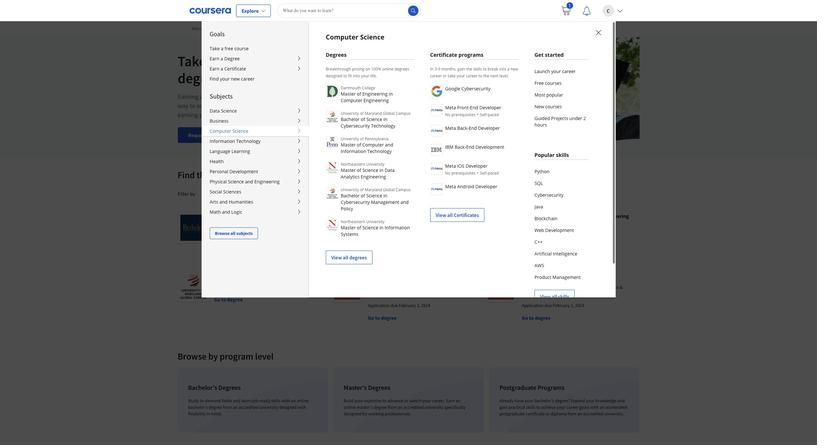 Task type: vqa. For each thing, say whether or not it's contained in the screenshot.
English within 'button'
no



Task type: locate. For each thing, give the bounding box(es) containing it.
expand
[[571, 398, 585, 404]]

career inside explore menu element
[[241, 76, 255, 82]]

1 horizontal spatial gain
[[500, 404, 508, 410]]

all down product management
[[552, 293, 557, 300]]

0 horizontal spatial by
[[190, 191, 195, 197]]

view all degrees list
[[326, 85, 415, 264]]

2 1, from the left
[[571, 303, 575, 308]]

university.
[[605, 411, 624, 417]]

campus
[[396, 111, 411, 116], [396, 187, 411, 193]]

guided projects under 2 hours link
[[535, 113, 589, 131]]

a for earn a degree
[[221, 55, 223, 62]]

information
[[210, 138, 235, 144], [341, 148, 366, 154], [385, 225, 410, 231]]

skills inside 'list'
[[558, 293, 570, 300]]

partnername logo image
[[431, 86, 443, 97], [431, 104, 443, 116], [431, 125, 443, 137], [431, 144, 443, 156], [431, 163, 443, 175], [431, 183, 443, 195]]

university up #1
[[367, 219, 385, 225]]

information up language
[[210, 138, 235, 144]]

0 horizontal spatial view
[[332, 254, 342, 261]]

designed inside 'build your expertise to advance or switch your career. earn an online master's degree from an accredited university specifically designed for working professionals.'
[[344, 411, 361, 417]]

0 vertical spatial into
[[500, 66, 507, 72]]

global up applied
[[383, 187, 395, 193]]

from inside study in-demand fields and learn job-ready skills with an online bachelor's degree from an accredited university designed with flexibility in mind.
[[223, 404, 232, 410]]

0 horizontal spatial information
[[210, 138, 235, 144]]

dartmouth
[[341, 85, 361, 91]]

1 horizontal spatial certificate
[[430, 51, 458, 58]]

2024
[[268, 226, 277, 231], [578, 226, 587, 231], [422, 303, 431, 308], [576, 303, 585, 308]]

level.
[[500, 73, 509, 79]]

certificate inside popup button
[[224, 66, 246, 72]]

1 vertical spatial campus
[[396, 187, 411, 193]]

0 horizontal spatial (u.s.
[[445, 284, 454, 290]]

technology inside university of maryland global campus bachelor of science in cybersecurity technology
[[371, 123, 396, 129]]

have
[[515, 398, 524, 404]]

1 vertical spatial prerequisites
[[452, 170, 476, 176]]

study up 8,
[[259, 213, 273, 219]]

0 horizontal spatial &
[[466, 284, 469, 290]]

management left (imsm)
[[568, 272, 598, 278]]

1 horizontal spatial world
[[453, 226, 464, 231]]

no down google
[[445, 112, 451, 118]]

1 vertical spatial view
[[332, 254, 342, 261]]

• inside meta front-end developer no prerequisites • self-paced
[[477, 111, 479, 118]]

2 global from the top
[[383, 187, 395, 193]]

find down earn a certificate on the top of page
[[210, 76, 219, 82]]

degrees up expertise
[[368, 384, 391, 392]]

dartmouth college logo image
[[327, 86, 338, 97]]

accredited down goals
[[584, 411, 604, 417]]

0 vertical spatial courses
[[545, 80, 562, 86]]

2 universities from the left
[[555, 284, 578, 290]]

in inside university of maryland global campus bachelor of science in cybersecurity technology
[[384, 116, 388, 122]]

2024 for in
[[268, 226, 277, 231]]

learning inside popup button
[[232, 148, 250, 154]]

3 meta from the top
[[445, 163, 456, 169]]

earn for earn a degree
[[210, 55, 220, 62]]

popular skills
[[535, 151, 569, 159]]

learning down information technology
[[232, 148, 250, 154]]

degrees down systems at the left
[[350, 254, 367, 261]]

list
[[535, 66, 589, 131], [175, 365, 643, 435]]

1 vertical spatial into
[[353, 73, 360, 79]]

by left program on the bottom left
[[208, 351, 218, 362]]

(u.s.
[[445, 284, 454, 290], [599, 284, 608, 290]]

python
[[535, 168, 550, 175]]

view all certificates list
[[430, 85, 519, 222]]

1 vertical spatial gain
[[500, 404, 508, 410]]

None search field
[[278, 3, 421, 18]]

• up meta back-end developer
[[477, 111, 479, 118]]

2 vertical spatial development
[[546, 227, 574, 233]]

2 vertical spatial information
[[385, 225, 410, 231]]

view all degrees
[[332, 254, 367, 261]]

online inside study in-demand fields and learn job-ready skills with an online bachelor's degree from an accredited university designed with flexibility in mind.
[[297, 398, 309, 404]]

from inside 'build your expertise to advance or switch your career. earn an online master's degree from an accredited university specifically designed for working professionals.'
[[388, 404, 397, 410]]

online inside 'build your expertise to advance or switch your career. earn an online master's degree from an accredited university specifically designed for working professionals.'
[[344, 404, 356, 410]]

study left in-
[[188, 398, 199, 404]]

all left the subjects
[[231, 230, 236, 236]]

computer science up information technology
[[210, 128, 248, 134]]

0 vertical spatial by
[[190, 191, 195, 197]]

study
[[259, 213, 273, 219], [188, 398, 199, 404]]

management down aws link
[[553, 274, 581, 280]]

analytics
[[341, 174, 360, 180]]

university of maryland global campus logo image for bachelor of science in cybersecurity management and policy
[[327, 187, 338, 199]]

switch
[[410, 398, 422, 404]]

bachelor's up the achieve on the bottom of the page
[[535, 398, 554, 404]]

back- right ibm
[[455, 144, 467, 150]]

arts and humanities button
[[202, 197, 309, 207]]

6 partnername logo image from the top
[[431, 183, 443, 195]]

view all skills
[[540, 293, 570, 300]]

earn a degree
[[210, 55, 240, 62]]

0 horizontal spatial degrees
[[350, 254, 367, 261]]

0 vertical spatial information
[[210, 138, 235, 144]]

2 paced from the top
[[488, 170, 499, 176]]

2 self- from the top
[[480, 170, 488, 176]]

1 vertical spatial designed
[[279, 404, 297, 410]]

master right university of pennsylvania logo
[[341, 142, 356, 148]]

earn inside earn a certificate popup button
[[210, 66, 220, 72]]

go to degree for advanced
[[214, 238, 243, 244]]

0 vertical spatial end
[[470, 104, 479, 111]]

a inside dropdown button
[[221, 55, 223, 62]]

partnername logo image for meta android developer
[[431, 183, 443, 195]]

1 horizontal spatial browse
[[215, 230, 230, 236]]

2 university of illinois at urbana-champaign image from the left
[[486, 271, 517, 302]]

cybersecurity
[[462, 86, 491, 92], [341, 123, 370, 129], [535, 192, 564, 198], [341, 199, 370, 205], [265, 272, 296, 278]]

aws
[[535, 262, 545, 269]]

accredited up boosting
[[305, 92, 334, 101]]

view down the product
[[540, 293, 551, 300]]

courses for free courses
[[545, 80, 562, 86]]

a left degree
[[221, 55, 223, 62]]

0 vertical spatial designed
[[326, 73, 343, 79]]

1 partnername logo image from the top
[[431, 86, 443, 97]]

list for browse by program level
[[175, 365, 643, 435]]

0 horizontal spatial browse
[[178, 351, 207, 362]]

0 vertical spatial study
[[259, 213, 273, 219]]

bachelor's inside earning a bachelor's or master's online from an accredited university can be a flexible way to acquire an important credential while boosting your knowledge, skills, and earning potential.
[[204, 92, 232, 101]]

and right arts
[[220, 199, 228, 205]]

2 campus from the top
[[396, 187, 411, 193]]

northeastern university  logo image for master of science in data analytics engineering
[[327, 162, 338, 174]]

bachelor inside university of maryland global campus bachelor of science in cybersecurity technology
[[341, 116, 360, 122]]

personal
[[210, 168, 228, 175]]

research
[[387, 226, 404, 231]]

1 • from the top
[[477, 111, 479, 118]]

2 vertical spatial view
[[540, 293, 551, 300]]

0 vertical spatial certificate
[[430, 51, 458, 58]]

2 application due february 1, 2024 from the left
[[522, 303, 585, 308]]

explore menu element
[[202, 22, 309, 239]]

product
[[535, 274, 552, 280]]

computer science button
[[202, 126, 309, 136]]

career inside 'already have your bachelor's degree? expand your knowledge and gain practical skills to achieve your career goals with an accelerated postgraduate certificate or diploma from an accredited university.'
[[567, 404, 579, 410]]

accredited down switch
[[404, 404, 424, 410]]

end inside meta front-end developer no prerequisites • self-paced
[[470, 104, 479, 111]]

2 2023) from the left
[[550, 291, 560, 297]]

science inside 'dropdown button'
[[233, 128, 248, 134]]

and inside university of pennsylvania master of computer and information technology
[[385, 142, 393, 148]]

to inside breakthrough pricing on 100% online degrees designed to fit into your life.
[[344, 73, 347, 79]]

1 vertical spatial study
[[188, 398, 199, 404]]

go to degree for engineering
[[522, 238, 551, 244]]

blockchain link
[[535, 213, 589, 225]]

and down university of maryland global campus bachelor of science in cybersecurity technology
[[385, 142, 393, 148]]

master down java
[[522, 213, 538, 219]]

or up important
[[233, 92, 239, 101]]

university down knowledge,
[[341, 111, 359, 116]]

find for find the right degree for you
[[178, 169, 195, 181]]

study inside study in-demand fields and learn job-ready skills with an online bachelor's degree from an accredited university designed with flexibility in mind.
[[188, 398, 199, 404]]

1 universities from the left
[[401, 284, 424, 290]]

developer inside meta front-end developer no prerequisites • self-paced
[[480, 104, 502, 111]]

skills inside in 3-9 months, gain the skills to break into a new career or take your career to the next level.
[[474, 66, 482, 72]]

browse inside button
[[215, 230, 230, 236]]

top
[[380, 284, 388, 290], [535, 284, 542, 290]]

0 vertical spatial view
[[436, 212, 447, 218]]

master inside the northeastern university master of science in data analytics engineering
[[341, 167, 356, 173]]

bachelor's up 'acquire'
[[204, 92, 232, 101]]

management inside view all skills 'list'
[[553, 274, 581, 280]]

1 campus from the top
[[396, 111, 411, 116]]

1 horizontal spatial view
[[436, 212, 447, 218]]

2 vertical spatial earn
[[446, 398, 455, 404]]

0 horizontal spatial gain
[[458, 66, 465, 72]]

1 horizontal spatial information
[[341, 148, 366, 154]]

2 (u.s. from the left
[[599, 284, 608, 290]]

all down systems at the left
[[343, 254, 349, 261]]

0 horizontal spatial data
[[210, 108, 220, 114]]

find up 'filter by'
[[178, 169, 195, 181]]

1 report, from the left
[[380, 291, 395, 297]]

go for #12 in top public universities in the u.s. (u.s. news & world report, 2023)
[[368, 315, 374, 321]]

and inside 'already have your bachelor's degree? expand your knowledge and gain practical skills to achieve your career goals with an accelerated postgraduate certificate or diploma from an accredited university.'
[[618, 398, 625, 404]]

earn inside earn a degree dropdown button
[[210, 55, 220, 62]]

1 vertical spatial list
[[175, 365, 643, 435]]

campus for bachelor of science in cybersecurity technology
[[396, 111, 411, 116]]

northeastern university  logo image left systems at the left
[[327, 219, 338, 231]]

2 northeastern university  logo image from the top
[[327, 219, 338, 231]]

accredited inside 'build your expertise to advance or switch your career. earn an online master's degree from an accredited university specifically designed for working professionals.'
[[404, 404, 424, 410]]

and up master of applied data science
[[401, 199, 409, 205]]

1 vertical spatial take
[[178, 52, 206, 70]]

self- inside meta ios developer no prerequisites • self-paced
[[480, 170, 488, 176]]

university of illinois at urbana-champaign image
[[332, 271, 363, 302], [486, 271, 517, 302]]

your down degree?
[[557, 404, 566, 410]]

learning for language learning
[[232, 148, 250, 154]]

new down earn a certificate on the top of page
[[231, 76, 240, 82]]

university inside #1 public research university in the u.s. (qs world rankings, 2022)
[[405, 226, 424, 231]]

1 vertical spatial courses
[[546, 103, 562, 110]]

certificate up 9
[[430, 51, 458, 58]]

breakthrough
[[326, 66, 351, 72]]

browse for browse all subjects
[[215, 230, 230, 236]]

2 top from the left
[[535, 284, 542, 290]]

skills,
[[370, 102, 385, 110]]

knowledge,
[[338, 102, 369, 110]]

0 vertical spatial bachelor
[[341, 116, 360, 122]]

campus inside university of maryland global campus bachelor of science in cybersecurity technology
[[396, 111, 411, 116]]

0 horizontal spatial certificate
[[224, 66, 246, 72]]

university down master of applied data science
[[405, 226, 424, 231]]

0 horizontal spatial master's
[[240, 92, 263, 101]]

paced inside meta ios developer no prerequisites • self-paced
[[488, 170, 499, 176]]

or left take
[[443, 73, 447, 79]]

degrees up fields
[[219, 384, 241, 392]]

2 maryland from the top
[[365, 187, 382, 193]]

1 vertical spatial by
[[208, 351, 218, 362]]

1 application due february 1, 2024 from the left
[[368, 303, 431, 308]]

0 vertical spatial degrees
[[395, 66, 409, 72]]

master's inside 'build your expertise to advance or switch your career. earn an online master's degree from an accredited university specifically designed for working professionals.'
[[357, 404, 373, 410]]

your up goals
[[586, 398, 595, 404]]

expertise
[[364, 398, 382, 404]]

career inside the take charge of your career with an online degree
[[300, 52, 339, 70]]

degrees right the "100%"
[[395, 66, 409, 72]]

global inside the university of maryland global campus bachelor of science in cybersecurity management and policy
[[383, 187, 395, 193]]

0 horizontal spatial #12
[[368, 284, 375, 290]]

product management
[[535, 274, 581, 280]]

meta left ios
[[445, 163, 456, 169]]

back-
[[458, 125, 469, 131], [455, 144, 467, 150]]

learning for my learning
[[228, 25, 247, 32]]

1 1, from the left
[[417, 303, 421, 308]]

into for certificate programs
[[500, 66, 507, 72]]

computer science inside 'dropdown button'
[[210, 128, 248, 134]]

view down systems at the left
[[332, 254, 342, 261]]

and up social sciences popup button
[[245, 179, 253, 185]]

from down the advance
[[388, 404, 397, 410]]

master
[[341, 91, 356, 97], [341, 142, 356, 148], [341, 167, 356, 173], [214, 213, 230, 219], [368, 213, 384, 219], [522, 213, 538, 219], [341, 225, 356, 231], [522, 272, 538, 278]]

0 vertical spatial gain
[[458, 66, 465, 72]]

master of science in management (imsm)
[[522, 272, 614, 278]]

paced
[[488, 112, 499, 118], [488, 170, 499, 176]]

0 vertical spatial university of maryland global campus logo image
[[327, 111, 338, 123]]

bachelor's inside study in-demand fields and learn job-ready skills with an online bachelor's degree from an accredited university designed with flexibility in mind.
[[188, 404, 208, 410]]

2 horizontal spatial information
[[385, 225, 410, 231]]

java link
[[535, 201, 589, 213]]

0 vertical spatial list
[[535, 66, 589, 131]]

february for public
[[399, 303, 416, 308]]

and down flexible
[[386, 102, 397, 110]]

university down career. at the right bottom
[[425, 404, 444, 410]]

university inside the northeastern university master of science in data analytics engineering
[[367, 162, 385, 167]]

close image
[[594, 28, 603, 37], [594, 28, 603, 37]]

into up the level.
[[500, 66, 507, 72]]

certificate
[[526, 411, 545, 417]]

for left working
[[362, 411, 368, 417]]

sciences
[[223, 189, 241, 195]]

back- inside ibm back-end development link
[[455, 144, 467, 150]]

0 horizontal spatial universities
[[401, 284, 424, 290]]

university of maryland global campus logo image
[[327, 111, 338, 123], [327, 187, 338, 199]]

master's
[[344, 384, 367, 392]]

skills left break
[[474, 66, 482, 72]]

campus down flexible
[[396, 111, 411, 116]]

end down meta front-end developer no prerequisites • self-paced
[[469, 125, 477, 131]]

1 vertical spatial learning
[[232, 148, 250, 154]]

browse
[[215, 230, 230, 236], [178, 351, 207, 362]]

all up (qs
[[448, 212, 453, 218]]

university for bachelor's degrees
[[260, 404, 278, 410]]

8,
[[263, 226, 267, 231]]

2 • from the top
[[477, 170, 479, 176]]

1 prerequisites from the top
[[452, 112, 476, 118]]

go to degree for science
[[214, 296, 243, 303]]

into for degrees
[[353, 73, 360, 79]]

systems
[[341, 231, 359, 237]]

course
[[234, 45, 249, 52]]

learning right my
[[228, 25, 247, 32]]

master's
[[240, 92, 263, 101], [357, 404, 373, 410]]

master up knowledge,
[[341, 91, 356, 97]]

2 report, from the left
[[535, 291, 549, 297]]

demand
[[205, 398, 221, 404]]

23,
[[571, 226, 577, 231]]

data up the university of maryland global campus bachelor of science in cybersecurity management and policy
[[385, 167, 395, 173]]

degrees inside computer science menu item
[[326, 51, 347, 58]]

google
[[445, 86, 461, 92]]

coursera image
[[189, 5, 231, 16]]

4 meta from the top
[[445, 183, 456, 190]]

1 horizontal spatial university
[[335, 92, 361, 101]]

university down ready
[[260, 404, 278, 410]]

1 vertical spatial maryland
[[365, 187, 382, 193]]

all for certificates
[[448, 212, 453, 218]]

1 university of maryland global campus logo image from the top
[[327, 111, 338, 123]]

1 paced from the top
[[488, 112, 499, 118]]

master's inside earning a bachelor's or master's online from an accredited university can be a flexible way to acquire an important credential while boosting your knowledge, skills, and earning potential.
[[240, 92, 263, 101]]

end down meta back-end developer link
[[467, 144, 475, 150]]

degrees up breakthrough
[[326, 51, 347, 58]]

1 vertical spatial master's
[[357, 404, 373, 410]]

4 partnername logo image from the top
[[431, 144, 443, 156]]

most popular link
[[535, 89, 589, 101]]

projects
[[552, 115, 569, 121]]

university of maryland global campus logo image for bachelor of science in cybersecurity technology
[[327, 111, 338, 123]]

maryland for technology
[[365, 111, 382, 116]]

find the right degree for you
[[178, 169, 288, 181]]

a inside popup button
[[221, 66, 223, 72]]

a inside in 3-9 months, gain the skills to break into a new career or take your career to the next level.
[[508, 66, 510, 72]]

1 vertical spatial degrees
[[350, 254, 367, 261]]

2 news from the left
[[609, 284, 619, 290]]

go to degree for applied
[[368, 256, 397, 262]]

0 horizontal spatial application due february 1, 2024
[[368, 303, 431, 308]]

2 prerequisites from the top
[[452, 170, 476, 176]]

and inside 'popup button'
[[220, 199, 228, 205]]

1 meta from the top
[[445, 104, 456, 111]]

health button
[[202, 156, 309, 166]]

computer science down the what do you want to learn? text box
[[326, 33, 385, 41]]

1 maryland from the top
[[365, 111, 382, 116]]

meta inside meta front-end developer no prerequisites • self-paced
[[445, 104, 456, 111]]

0 horizontal spatial #12 in top public universities in the u.s. (u.s. news & world report, 2023)
[[368, 284, 469, 297]]

new
[[511, 66, 519, 72], [231, 76, 240, 82]]

northeastern university  logo image left the analytics
[[327, 162, 338, 174]]

into right 'fit'
[[353, 73, 360, 79]]

science inside the northeastern university master of science in data analytics engineering
[[363, 167, 379, 173]]

0 horizontal spatial university
[[260, 404, 278, 410]]

1 horizontal spatial top
[[535, 284, 542, 290]]

3 partnername logo image from the top
[[431, 125, 443, 137]]

android
[[458, 183, 475, 190]]

northeastern university  logo image
[[327, 162, 338, 174], [327, 219, 338, 231]]

ibm
[[445, 144, 454, 150]]

1 vertical spatial back-
[[455, 144, 467, 150]]

developer down meta front-end developer no prerequisites • self-paced
[[478, 125, 500, 131]]

paced up meta android developer link
[[488, 170, 499, 176]]

0 horizontal spatial into
[[353, 73, 360, 79]]

1 vertical spatial find
[[178, 169, 195, 181]]

0 vertical spatial maryland
[[365, 111, 382, 116]]

and up accelerated
[[618, 398, 625, 404]]

2 horizontal spatial view
[[540, 293, 551, 300]]

1 courses from the top
[[545, 80, 562, 86]]

ready
[[260, 398, 270, 404]]

certificate inside computer science menu item
[[430, 51, 458, 58]]

master down aws
[[522, 272, 538, 278]]

or left switch
[[405, 398, 409, 404]]

your right take
[[457, 73, 465, 79]]

a up 'acquire'
[[200, 92, 203, 101]]

technology inside the information technology dropdown button
[[236, 138, 261, 144]]

0 vertical spatial self-
[[480, 112, 488, 118]]

university right university of pennsylvania logo
[[341, 136, 359, 142]]

1 horizontal spatial report,
[[535, 291, 549, 297]]

1 vertical spatial certificate
[[224, 66, 246, 72]]

data science button
[[202, 106, 309, 116]]

master's down expertise
[[357, 404, 373, 410]]

1 northeastern university  logo image from the top
[[327, 162, 338, 174]]

view up (qs
[[436, 212, 447, 218]]

my learning link
[[218, 21, 250, 36]]

0 vertical spatial earn
[[210, 55, 220, 62]]

100%
[[371, 66, 381, 72]]

information up 2022)
[[385, 225, 410, 231]]

view for degrees
[[332, 254, 342, 261]]

northeastern university master of science in information systems
[[341, 219, 410, 237]]

break
[[488, 66, 498, 72]]

What do you want to learn? text field
[[278, 3, 421, 18]]

1 horizontal spatial take
[[210, 45, 220, 52]]

university down the analytics
[[341, 187, 359, 193]]

degrees for master's degrees
[[368, 384, 391, 392]]

2 courses from the top
[[546, 103, 562, 110]]

1 #12 in top public universities in the u.s. (u.s. news & world report, 2023) from the left
[[368, 284, 469, 297]]

your down dartmouth college logo
[[324, 102, 336, 110]]

back- down meta front-end developer no prerequisites • self-paced
[[458, 125, 469, 131]]

end for ibm back-end development
[[467, 144, 475, 150]]

northeastern university master of science in data analytics engineering
[[341, 162, 395, 180]]

accredited down learn
[[239, 404, 259, 410]]

close image
[[594, 28, 603, 37], [594, 28, 603, 37], [595, 28, 603, 37]]

study in-demand fields and learn job-ready skills with an online bachelor's degree from an accredited university designed with flexibility in mind.
[[188, 398, 309, 417]]

university of maryland global campus bachelor of science in cybersecurity technology
[[341, 111, 411, 129]]

cybersecurity inside the university of maryland global campus bachelor of science in cybersecurity management and policy
[[341, 199, 370, 205]]

1 horizontal spatial for
[[362, 411, 368, 417]]

go for bachelor of science in cybersecurity technology
[[214, 296, 220, 303]]

0 vertical spatial campus
[[396, 111, 411, 116]]

0 vertical spatial back-
[[458, 125, 469, 131]]

1 horizontal spatial computer science
[[326, 33, 385, 41]]

0 horizontal spatial designed
[[279, 404, 297, 410]]

learning
[[228, 25, 247, 32], [232, 148, 250, 154]]

northeastern up systems at the left
[[341, 219, 366, 225]]

take for take a free course
[[210, 45, 220, 52]]

self- up meta back-end developer
[[480, 112, 488, 118]]

1 horizontal spatial (u.s.
[[599, 284, 608, 290]]

a down earn a degree
[[221, 66, 223, 72]]

paced up meta back-end developer link
[[488, 112, 499, 118]]

by for filter
[[190, 191, 195, 197]]

view all skills link
[[535, 290, 575, 304]]

postgraduate programs
[[500, 384, 565, 392]]

1 university of illinois at urbana-champaign image from the left
[[332, 271, 363, 302]]

computer inside dartmouth college master of engineering in computer engineering
[[341, 97, 363, 103]]

0 vertical spatial computer science
[[326, 33, 385, 41]]

northeastern up the analytics
[[341, 162, 366, 167]]

1 vertical spatial global
[[383, 187, 395, 193]]

physical
[[210, 179, 227, 185]]

maryland down skills,
[[365, 111, 382, 116]]

1 northeastern from the top
[[341, 162, 366, 167]]

2 partnername logo image from the top
[[431, 104, 443, 116]]

0 vertical spatial paced
[[488, 112, 499, 118]]

earn down earn a degree
[[210, 66, 220, 72]]

and left learn
[[233, 398, 241, 404]]

certificate up find your new career
[[224, 66, 246, 72]]

1 vertical spatial northeastern university  logo image
[[327, 219, 338, 231]]

prerequisites down ios
[[452, 170, 476, 176]]

meta back-end developer
[[445, 125, 500, 131]]

working
[[369, 411, 384, 417]]

list for get started
[[535, 66, 589, 131]]

university inside earning a bachelor's or master's online from an accredited university can be a flexible way to acquire an important credential while boosting your knowledge, skills, and earning potential.
[[335, 92, 361, 101]]

from right diploma
[[568, 411, 577, 417]]

view inside view all skills link
[[540, 293, 551, 300]]

gain inside 'already have your bachelor's degree? expand your knowledge and gain practical skills to achieve your career goals with an accelerated postgraduate certificate or diploma from an accredited university.'
[[500, 404, 508, 410]]

aws link
[[535, 260, 589, 272]]

1 horizontal spatial &
[[620, 284, 623, 290]]

artificial intelligence
[[535, 251, 578, 257]]

2 university of maryland global campus logo image from the top
[[327, 187, 338, 199]]

1 horizontal spatial new
[[511, 66, 519, 72]]

1 vertical spatial new
[[231, 76, 240, 82]]

5 partnername logo image from the top
[[431, 163, 443, 175]]

0 vertical spatial find
[[210, 76, 219, 82]]

1 global from the top
[[383, 111, 395, 116]]

1 horizontal spatial into
[[500, 66, 507, 72]]

meta up ibm
[[445, 125, 456, 131]]

of inside northeastern university master of science in information systems
[[357, 225, 361, 231]]

management up applied
[[371, 199, 400, 205]]

world
[[453, 226, 464, 231], [368, 291, 380, 297], [522, 291, 534, 297]]

courses down popular
[[546, 103, 562, 110]]

0 vertical spatial data
[[210, 108, 220, 114]]

1 vertical spatial paced
[[488, 170, 499, 176]]

0 vertical spatial bachelor's
[[204, 92, 232, 101]]

data up business
[[210, 108, 220, 114]]

knowledge
[[596, 398, 617, 404]]

no down ibm
[[445, 170, 451, 176]]

0 horizontal spatial degrees
[[219, 384, 241, 392]]

northeastern university  logo image for master of science in information systems
[[327, 219, 338, 231]]

your inside breakthrough pricing on 100% online degrees designed to fit into your life.
[[361, 73, 370, 79]]

from inside earning a bachelor's or master's online from an accredited university can be a flexible way to acquire an important credential while boosting your knowledge, skills, and earning potential.
[[283, 92, 296, 101]]

personal development button
[[202, 166, 309, 177]]

2 meta from the top
[[445, 125, 456, 131]]

1 horizontal spatial master's
[[357, 404, 373, 410]]

1 vertical spatial •
[[477, 170, 479, 176]]

1 no from the top
[[445, 112, 451, 118]]

maryland inside the university of maryland global campus bachelor of science in cybersecurity management and policy
[[365, 187, 382, 193]]

a left free
[[221, 45, 224, 52]]

1 horizontal spatial universities
[[555, 284, 578, 290]]

view inside view all certificates "link"
[[436, 212, 447, 218]]

physical science and engineering button
[[202, 177, 309, 187]]

2 northeastern from the top
[[341, 219, 366, 225]]

1 self- from the top
[[480, 112, 488, 118]]

online inside breakthrough pricing on 100% online degrees designed to fit into your life.
[[382, 66, 394, 72]]

development inside personal development dropdown button
[[230, 168, 258, 175]]

1 vertical spatial development
[[230, 168, 258, 175]]

data inside dropdown button
[[210, 108, 220, 114]]

2 horizontal spatial degrees
[[368, 384, 391, 392]]

global for technology
[[383, 111, 395, 116]]

0 horizontal spatial find
[[178, 169, 195, 181]]

2
[[584, 115, 586, 121]]

2 & from the left
[[620, 284, 623, 290]]

take inside the take charge of your career with an online degree
[[178, 52, 206, 70]]

list containing launch your career
[[535, 66, 589, 131]]

university of illinois at urbana-champaign image for master of science in management (imsm)
[[486, 271, 517, 302]]

• up meta android developer
[[477, 170, 479, 176]]

new courses link
[[535, 101, 589, 113]]

learn
[[242, 398, 251, 404]]

take inside explore menu element
[[210, 45, 220, 52]]

artificial intelligence link
[[535, 248, 589, 260]]

into inside breakthrough pricing on 100% online degrees designed to fit into your life.
[[353, 73, 360, 79]]

find inside explore menu element
[[210, 76, 219, 82]]

list containing bachelor's degrees
[[175, 365, 643, 435]]

into inside in 3-9 months, gain the skills to break into a new career or take your career to the next level.
[[500, 66, 507, 72]]

0 vertical spatial global
[[383, 111, 395, 116]]

of inside the take charge of your career with an online degree
[[254, 52, 266, 70]]

or down the achieve on the bottom of the page
[[546, 411, 550, 417]]

build
[[344, 398, 354, 404]]

0 vertical spatial no
[[445, 112, 451, 118]]

1 horizontal spatial application due february 1, 2024
[[522, 303, 585, 308]]

meta ios developer no prerequisites • self-paced
[[445, 163, 499, 176]]

1 horizontal spatial data
[[385, 167, 395, 173]]

northeastern inside northeastern university master of science in information systems
[[341, 219, 366, 225]]

campus inside the university of maryland global campus bachelor of science in cybersecurity management and policy
[[396, 187, 411, 193]]

2 no from the top
[[445, 170, 451, 176]]



Task type: describe. For each thing, give the bounding box(es) containing it.
application due february 8, 2024
[[214, 226, 277, 231]]

by for browse
[[208, 351, 218, 362]]

web
[[535, 227, 545, 233]]

master inside university of pennsylvania master of computer and information technology
[[341, 142, 356, 148]]

northeastern for systems
[[341, 219, 366, 225]]

degrees inside breakthrough pricing on 100% online degrees designed to fit into your life.
[[395, 66, 409, 72]]

browse for browse by program level
[[178, 351, 207, 362]]

view all certificates
[[436, 212, 479, 218]]

request info
[[188, 132, 217, 138]]

browse all subjects button
[[210, 228, 258, 239]]

take for take charge of your career with an online degree
[[178, 52, 206, 70]]

february for in
[[553, 226, 570, 231]]

in-
[[200, 398, 205, 404]]

university inside university of pennsylvania master of computer and information technology
[[341, 136, 359, 142]]

information inside university of pennsylvania master of computer and information technology
[[341, 148, 366, 154]]

2024 for computer
[[578, 226, 587, 231]]

information inside dropdown button
[[210, 138, 235, 144]]

in inside the northeastern university master of science in data analytics engineering
[[380, 167, 384, 173]]

home link
[[189, 21, 208, 36]]

developer right android
[[476, 183, 498, 190]]

no inside meta ios developer no prerequisites • self-paced
[[445, 170, 451, 176]]

can
[[363, 92, 372, 101]]

your inside earning a bachelor's or master's online from an accredited university can be a flexible way to acquire an important credential while boosting your knowledge, skills, and earning potential.
[[324, 102, 336, 110]]

your right build
[[355, 398, 364, 404]]

information technology button
[[202, 136, 309, 146]]

mind.
[[211, 411, 222, 417]]

university inside the university of maryland global campus bachelor of science in cybersecurity management and policy
[[341, 187, 359, 193]]

in inside dartmouth college master of engineering in computer engineering
[[389, 91, 393, 97]]

free
[[225, 45, 233, 52]]

guided projects under 2 hours
[[535, 115, 586, 128]]

university of illinois at urbana-champaign image for #12 in top public universities in the u.s. (u.s. news & world report, 2023)
[[332, 271, 363, 302]]

math
[[210, 209, 221, 215]]

and inside the university of maryland global campus bachelor of science in cybersecurity management and policy
[[401, 199, 409, 205]]

certificate programs
[[430, 51, 484, 58]]

1 news from the left
[[455, 284, 465, 290]]

information inside northeastern university master of science in information systems
[[385, 225, 410, 231]]

from inside 'already have your bachelor's degree? expand your knowledge and gain practical skills to achieve your career goals with an accelerated postgraduate certificate or diploma from an accredited university.'
[[568, 411, 577, 417]]

meta for meta ios developer no prerequisites • self-paced
[[445, 163, 456, 169]]

go for master of engineering in computer engineering
[[522, 238, 529, 244]]

computer science group
[[202, 21, 818, 423]]

back- for meta
[[458, 125, 469, 131]]

university of pennsylvania logo image
[[327, 136, 338, 148]]

the inside #1 public research university in the u.s. (qs world rankings, 2022)
[[430, 226, 436, 231]]

subjects
[[236, 230, 253, 236]]

prerequisites inside meta front-end developer no prerequisites • self-paced
[[452, 112, 476, 118]]

find for find your new career
[[210, 76, 219, 82]]

your right switch
[[423, 398, 432, 404]]

all for subjects
[[231, 230, 236, 236]]

master left logic on the left of the page
[[214, 213, 230, 219]]

online inside the take charge of your career with an online degree
[[390, 52, 429, 70]]

most popular
[[535, 92, 564, 98]]

1 top from the left
[[380, 284, 388, 290]]

accredited inside study in-demand fields and learn job-ready skills with an online bachelor's degree from an accredited university designed with flexibility in mind.
[[239, 404, 259, 410]]

with inside the take charge of your career with an online degree
[[341, 52, 369, 70]]

public inside #1 public research university in the u.s. (qs world rankings, 2022)
[[374, 226, 386, 231]]

physical science and engineering
[[210, 179, 280, 185]]

take a free course
[[210, 45, 249, 52]]

meta for meta front-end developer no prerequisites • self-paced
[[445, 104, 456, 111]]

designed inside study in-demand fields and learn job-ready skills with an online bachelor's degree from an accredited university designed with flexibility in mind.
[[279, 404, 297, 410]]

online inside earning a bachelor's or master's online from an accredited university can be a flexible way to acquire an important credential while boosting your knowledge, skills, and earning potential.
[[265, 92, 282, 101]]

college
[[362, 85, 376, 91]]

computer science menu item
[[309, 21, 818, 423]]

2 #12 in top public universities in the u.s. (u.s. news & world report, 2023) from the left
[[522, 284, 623, 297]]

in inside the university of maryland global campus bachelor of science in cybersecurity management and policy
[[384, 193, 388, 199]]

a for take a free course
[[221, 45, 224, 52]]

breakthrough pricing on 100% online degrees designed to fit into your life.
[[326, 66, 409, 79]]

data inside the northeastern university master of science in data analytics engineering
[[385, 167, 395, 173]]

application for master of advanced study in engineering
[[214, 226, 236, 231]]

pennsylvania
[[365, 136, 389, 142]]

application for #12 in top public universities in the u.s. (u.s. news & world report, 2023)
[[368, 303, 390, 308]]

no inside meta front-end developer no prerequisites • self-paced
[[445, 112, 451, 118]]

professionals.
[[385, 411, 412, 417]]

master of applied data science
[[368, 213, 438, 219]]

degrees for bachelor's degrees
[[219, 384, 241, 392]]

take
[[448, 73, 456, 79]]

2 vertical spatial data
[[409, 213, 419, 219]]

management inside the university of maryland global campus bachelor of science in cybersecurity management and policy
[[371, 199, 400, 205]]

an inside the take charge of your career with an online degree
[[372, 52, 387, 70]]

earn a certificate
[[210, 66, 246, 72]]

and inside earning a bachelor's or master's online from an accredited university can be a flexible way to acquire an important credential while boosting your knowledge, skills, and earning potential.
[[386, 102, 397, 110]]

engineering inside the northeastern university master of science in data analytics engineering
[[361, 174, 386, 180]]

product management link
[[535, 272, 589, 283]]

master up #1
[[368, 213, 384, 219]]

to inside earning a bachelor's or master's online from an accredited university can be a flexible way to acquire an important credential while boosting your knowledge, skills, and earning potential.
[[190, 102, 195, 110]]

skills up "python" link
[[556, 151, 569, 159]]

university for master's degrees
[[425, 404, 444, 410]]

ibm back-end development
[[445, 144, 505, 150]]

hours
[[535, 122, 547, 128]]

master of advanced study in engineering
[[214, 213, 307, 219]]

prerequisites inside meta ios developer no prerequisites • self-paced
[[452, 170, 476, 176]]

technology inside university of pennsylvania master of computer and information technology
[[368, 148, 392, 154]]

february for study
[[245, 226, 262, 231]]

bachelor's inside 'already have your bachelor's degree? expand your knowledge and gain practical skills to achieve your career goals with an accelerated postgraduate certificate or diploma from an accredited university.'
[[535, 398, 554, 404]]

maryland for management
[[365, 187, 382, 193]]

computer science inside menu item
[[326, 33, 385, 41]]

in inside study in-demand fields and learn job-ready skills with an online bachelor's degree from an accredited university designed with flexibility in mind.
[[207, 411, 210, 417]]

end for meta back-end developer
[[469, 125, 477, 131]]

go for master of applied data science
[[368, 256, 375, 262]]

intelligence
[[553, 251, 578, 257]]

master of engineering in computer engineering
[[522, 213, 629, 219]]

all for degrees
[[343, 254, 349, 261]]

university of maryland global campus bachelor of science in cybersecurity management and policy
[[341, 187, 411, 212]]

get started
[[535, 51, 564, 58]]

new courses
[[535, 103, 562, 110]]

back- for ibm
[[455, 144, 467, 150]]

gain inside in 3-9 months, gain the skills to break into a new career or take your career to the next level.
[[458, 66, 465, 72]]

earning
[[178, 92, 199, 101]]

practical
[[509, 404, 525, 410]]

courses for new courses
[[546, 103, 562, 110]]

degree?
[[555, 398, 570, 404]]

development inside ibm back-end development link
[[476, 144, 505, 150]]

bachelor for bachelor of science in cybersecurity management and policy
[[341, 193, 360, 199]]

to inside 'already have your bachelor's degree? expand your knowledge and gain practical skills to achieve your career goals with an accelerated postgraduate certificate or diploma from an accredited university.'
[[537, 404, 541, 410]]

#1
[[368, 226, 373, 231]]

2 horizontal spatial public
[[543, 284, 555, 290]]

and left logic on the left of the page
[[222, 209, 230, 215]]

due for engineering
[[545, 226, 552, 231]]

subjects
[[210, 92, 233, 100]]

go to degree for top
[[368, 315, 397, 321]]

accredited inside earning a bachelor's or master's online from an accredited university can be a flexible way to acquire an important credential while boosting your knowledge, skills, and earning potential.
[[305, 92, 334, 101]]

my
[[221, 25, 227, 32]]

northeastern for analytics
[[341, 162, 366, 167]]

filter
[[178, 191, 189, 197]]

your inside in 3-9 months, gain the skills to break into a new career or take your career to the next level.
[[457, 73, 465, 79]]

earn a certificate button
[[202, 64, 309, 74]]

2 #12 from the left
[[522, 284, 529, 290]]

view for certificate programs
[[436, 212, 447, 218]]

free courses link
[[535, 77, 589, 89]]

advanced
[[236, 213, 258, 219]]

new inside in 3-9 months, gain the skills to break into a new career or take your career to the next level.
[[511, 66, 519, 72]]

all for skills
[[552, 293, 557, 300]]

c button
[[597, 0, 628, 21]]

social sciences
[[210, 189, 241, 195]]

development for web development
[[546, 227, 574, 233]]

degree inside study in-demand fields and learn job-ready skills with an online bachelor's degree from an accredited university designed with flexibility in mind.
[[209, 404, 222, 410]]

months,
[[442, 66, 457, 72]]

front-
[[458, 104, 470, 111]]

view all degrees link
[[326, 251, 373, 264]]

designed inside breakthrough pricing on 100% online degrees designed to fit into your life.
[[326, 73, 343, 79]]

shopping cart: 1 item element
[[561, 2, 573, 16]]

degree inside 'build your expertise to advance or switch your career. earn an online master's degree from an accredited university specifically designed for working professionals.'
[[374, 404, 387, 410]]

under
[[570, 115, 583, 121]]

1 (u.s. from the left
[[445, 284, 454, 290]]

bachelor for bachelor of science in cybersecurity technology
[[341, 116, 360, 122]]

rankings,
[[368, 232, 387, 238]]

degree inside the take charge of your career with an online degree
[[178, 69, 220, 87]]

1 2023) from the left
[[396, 291, 406, 297]]

#1 public research university in the u.s. (qs world rankings, 2022)
[[368, 226, 464, 238]]

2024 for universities
[[422, 303, 431, 308]]

for inside 'build your expertise to advance or switch your career. earn an online master's degree from an accredited university specifically designed for working professionals.'
[[362, 411, 368, 417]]

partnername logo image for google cybersecurity
[[431, 86, 443, 97]]

partnername logo image for ibm back-end development
[[431, 144, 443, 156]]

due for advanced
[[237, 226, 244, 231]]

your right have
[[525, 398, 534, 404]]

new
[[535, 103, 544, 110]]

university of california, berkeley image
[[178, 212, 209, 243]]

• inside meta ios developer no prerequisites • self-paced
[[477, 170, 479, 176]]

earn a degree button
[[202, 54, 309, 64]]

due for top
[[391, 303, 398, 308]]

career.
[[432, 398, 445, 404]]

on
[[366, 66, 370, 72]]

ios
[[458, 163, 465, 169]]

1 horizontal spatial public
[[389, 284, 401, 290]]

free
[[535, 80, 544, 86]]

most
[[535, 92, 546, 98]]

take charge of your career with an online degree
[[178, 52, 429, 87]]

browse by program level
[[178, 351, 274, 362]]

view all skills list
[[535, 166, 589, 304]]

go for master of advanced study in engineering
[[214, 238, 220, 244]]

in inside northeastern university master of science in information systems
[[380, 225, 384, 231]]

campus for bachelor of science in cybersecurity management and policy
[[396, 187, 411, 193]]

language learning button
[[202, 146, 309, 156]]

python link
[[535, 166, 589, 178]]

my learning
[[221, 25, 247, 32]]

earn inside 'build your expertise to advance or switch your career. earn an online master's degree from an accredited university specifically designed for working professionals.'
[[446, 398, 455, 404]]

meta for meta android developer
[[445, 183, 456, 190]]

business button
[[202, 116, 309, 126]]

language
[[210, 148, 230, 154]]

find your new career
[[210, 76, 255, 82]]

your up free courses link
[[552, 68, 561, 74]]

0 horizontal spatial for
[[261, 169, 272, 181]]

science inside the university of maryland global campus bachelor of science in cybersecurity management and policy
[[367, 193, 382, 199]]

(imsm)
[[599, 272, 614, 278]]

of inside dartmouth college master of engineering in computer engineering
[[357, 91, 361, 97]]

popular
[[535, 151, 555, 159]]

math and logic button
[[202, 207, 309, 217]]

2 horizontal spatial world
[[522, 291, 534, 297]]

master inside dartmouth college master of engineering in computer engineering
[[341, 91, 356, 97]]

1 & from the left
[[466, 284, 469, 290]]

meta for meta back-end developer
[[445, 125, 456, 131]]

global for management
[[383, 187, 395, 193]]

request
[[188, 132, 207, 138]]

launch your career link
[[535, 66, 589, 77]]

cybersecurity inside google cybersecurity link
[[462, 86, 491, 92]]

accredited inside 'already have your bachelor's degree? expand your knowledge and gain practical skills to achieve your career goals with an accelerated postgraduate certificate or diploma from an accredited university.'
[[584, 411, 604, 417]]

browse all subjects
[[215, 230, 253, 236]]

2 vertical spatial bachelor
[[214, 272, 235, 278]]

1 horizontal spatial study
[[259, 213, 273, 219]]

or inside 'build your expertise to advance or switch your career. earn an online master's degree from an accredited university specifically designed for working professionals.'
[[405, 398, 409, 404]]

and inside study in-demand fields and learn job-ready skills with an online bachelor's degree from an accredited university designed with flexibility in mind.
[[233, 398, 241, 404]]

your inside explore menu element
[[220, 76, 230, 82]]

web development
[[535, 227, 574, 233]]

cybersecurity inside cybersecurity link
[[535, 192, 564, 198]]

university inside northeastern university master of science in information systems
[[367, 219, 385, 225]]

boosting
[[299, 102, 323, 110]]

development for personal development
[[230, 168, 258, 175]]

your inside the take charge of your career with an online degree
[[269, 52, 297, 70]]

acquire
[[197, 102, 217, 110]]

a for earn a certificate
[[221, 66, 223, 72]]

in
[[430, 66, 434, 72]]

or inside 'already have your bachelor's degree? expand your knowledge and gain practical skills to achieve your career goals with an accelerated postgraduate certificate or diploma from an accredited university.'
[[546, 411, 550, 417]]

1 #12 from the left
[[368, 284, 375, 290]]

1 link
[[556, 0, 577, 21]]

arts
[[210, 199, 218, 205]]

partnername logo image for meta back-end developer
[[431, 125, 443, 137]]

science inside university of maryland global campus bachelor of science in cybersecurity technology
[[367, 116, 382, 122]]

world inside #1 public research university in the u.s. (qs world rankings, 2022)
[[453, 226, 464, 231]]

launch
[[535, 68, 550, 74]]

filter by
[[178, 191, 195, 197]]

9
[[438, 66, 441, 72]]

get
[[535, 51, 544, 58]]

view all certificates link
[[430, 208, 485, 222]]

a right be
[[382, 92, 385, 101]]

science inside northeastern university master of science in information systems
[[363, 225, 379, 231]]

next
[[491, 73, 499, 79]]

application for master of engineering in computer engineering
[[522, 226, 544, 231]]

university of maryland global campus image
[[178, 271, 209, 302]]

university inside university of maryland global campus bachelor of science in cybersecurity technology
[[341, 111, 359, 116]]

of inside the northeastern university master of science in data analytics engineering
[[357, 167, 361, 173]]

earn for earn a certificate
[[210, 66, 220, 72]]

request info button
[[178, 127, 227, 143]]

engineering inside dropdown button
[[255, 179, 280, 185]]

explore button
[[236, 4, 271, 17]]

a for earning a bachelor's or master's online from an accredited university can be a flexible way to acquire an important credential while boosting your knowledge, skills, and earning potential.
[[200, 92, 203, 101]]

take a free course link
[[202, 43, 309, 54]]

with inside 'already have your bachelor's degree? expand your knowledge and gain practical skills to achieve your career goals with an accelerated postgraduate certificate or diploma from an accredited university.'
[[591, 404, 599, 410]]

0 horizontal spatial world
[[368, 291, 380, 297]]

end for meta front-end developer no prerequisites • self-paced
[[470, 104, 479, 111]]

information technology
[[210, 138, 261, 144]]

computer inside university of pennsylvania master of computer and information technology
[[363, 142, 384, 148]]

u.s. inside #1 public research university in the u.s. (qs world rankings, 2022)
[[437, 226, 444, 231]]

explore
[[242, 7, 259, 14]]

or inside earning a bachelor's or master's online from an accredited university can be a flexible way to acquire an important credential while boosting your knowledge, skills, and earning potential.
[[233, 92, 239, 101]]

university of michigan image
[[332, 212, 363, 243]]



